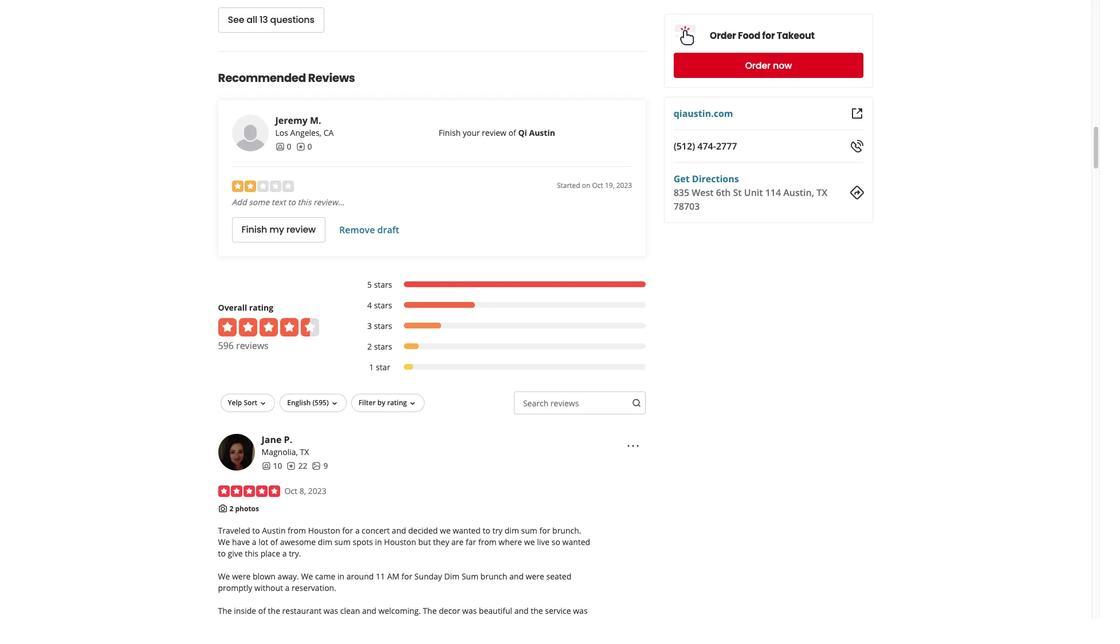 Task type: locate. For each thing, give the bounding box(es) containing it.
houston left but
[[384, 537, 416, 548]]

rating up 4.5 star rating image
[[249, 302, 274, 313]]

2 was from the left
[[462, 605, 477, 616]]

11
[[376, 571, 385, 582]]

m.
[[310, 114, 321, 127]]

finish my review link
[[232, 217, 326, 242]]

where
[[499, 537, 522, 548]]

0 horizontal spatial from
[[288, 525, 306, 536]]

1 0 from the left
[[287, 141, 291, 152]]

1 vertical spatial order
[[746, 59, 771, 72]]

0 vertical spatial of
[[509, 127, 516, 138]]

1 vertical spatial wanted
[[563, 537, 591, 548]]

0 vertical spatial finish
[[439, 127, 461, 138]]

stars inside filter reviews by 4 stars rating element
[[374, 300, 392, 311]]

0 vertical spatial dim
[[505, 525, 519, 536]]

16 chevron down v2 image right filter by rating
[[408, 399, 417, 408]]

5
[[367, 279, 372, 290]]

in right came in the bottom left of the page
[[338, 571, 345, 582]]

0 horizontal spatial 0
[[287, 141, 291, 152]]

0 horizontal spatial order
[[710, 29, 737, 42]]

they
[[433, 537, 450, 548]]

1 was from the left
[[324, 605, 338, 616]]

0 down angeles,
[[308, 141, 312, 152]]

0 inside friends element
[[287, 141, 291, 152]]

1 vertical spatial in
[[338, 571, 345, 582]]

finish left your
[[439, 127, 461, 138]]

filter
[[359, 398, 376, 407]]

the left decor
[[423, 605, 437, 616]]

remove
[[339, 223, 375, 236]]

stars up star
[[374, 341, 392, 352]]

2 vertical spatial of
[[258, 605, 266, 616]]

we up they
[[440, 525, 451, 536]]

finish my review
[[242, 223, 316, 236]]

jane
[[262, 433, 282, 446]]

tx up 22
[[300, 446, 309, 457]]

reviews right 'search'
[[551, 398, 579, 409]]

oct left 8,
[[285, 485, 298, 496]]

4 stars
[[367, 300, 392, 311]]

to right text
[[288, 197, 296, 207]]

stars right 5
[[374, 279, 392, 290]]

2 for 2 photos
[[230, 504, 234, 514]]

16 chevron down v2 image inside filter by rating popup button
[[408, 399, 417, 408]]

2 for 2 stars
[[367, 341, 372, 352]]

english (595)
[[287, 398, 329, 407]]

0 vertical spatial friends element
[[275, 141, 291, 152]]

by
[[378, 398, 386, 407]]

austin
[[529, 127, 555, 138], [262, 525, 286, 536]]

0 vertical spatial this
[[298, 197, 311, 207]]

  text field
[[514, 391, 646, 414]]

16 chevron down v2 image inside yelp sort dropdown button
[[259, 399, 268, 408]]

2 horizontal spatial was
[[573, 605, 588, 616]]

menu image
[[627, 439, 640, 453]]

for inside we were blown away. we came in around 11 am for sunday dim sum brunch and were seated promptly without a reservation.
[[402, 571, 413, 582]]

4 stars from the top
[[374, 341, 392, 352]]

concert
[[362, 525, 390, 536]]

16 camera v2 image
[[218, 504, 227, 513]]

promptly
[[218, 583, 252, 593]]

1 horizontal spatial 2023
[[617, 180, 632, 190]]

reviews element for m.
[[296, 141, 312, 152]]

filter reviews by 1 star rating element
[[356, 362, 646, 373]]

for
[[763, 29, 776, 42], [342, 525, 353, 536], [540, 525, 551, 536], [402, 571, 413, 582]]

english
[[287, 398, 311, 407]]

0 horizontal spatial dim
[[318, 537, 332, 548]]

food
[[739, 29, 761, 42]]

0 vertical spatial 2
[[367, 341, 372, 352]]

0 horizontal spatial wanted
[[453, 525, 481, 536]]

0 vertical spatial tx
[[817, 186, 828, 199]]

13
[[260, 13, 268, 27]]

1 vertical spatial reviews element
[[287, 460, 308, 472]]

1 horizontal spatial rating
[[387, 398, 407, 407]]

recommended reviews element
[[181, 51, 683, 619]]

decor
[[439, 605, 460, 616]]

stars for 3 stars
[[374, 320, 392, 331]]

0 horizontal spatial the
[[268, 605, 280, 616]]

1 horizontal spatial 2
[[367, 341, 372, 352]]

traveled to austin from houston for a concert and decided we wanted to try dim sum for brunch. we have a lot of awesome dim sum spots in houston but they are far from where we live so wanted to give this place a try.
[[218, 525, 591, 559]]

review right your
[[482, 127, 507, 138]]

1 horizontal spatial were
[[526, 571, 545, 582]]

2 stars from the top
[[374, 300, 392, 311]]

tx
[[817, 186, 828, 199], [300, 446, 309, 457]]

0 vertical spatial in
[[375, 537, 382, 548]]

get
[[674, 173, 690, 185]]

wanted down brunch.
[[563, 537, 591, 548]]

0 horizontal spatial were
[[232, 571, 251, 582]]

of right lot
[[270, 537, 278, 548]]

friends element
[[275, 141, 291, 152], [262, 460, 282, 472]]

1 horizontal spatial in
[[375, 537, 382, 548]]

10
[[273, 460, 282, 471]]

add some text to this review…
[[232, 197, 344, 207]]

0 horizontal spatial was
[[324, 605, 338, 616]]

finish your review of qi austin
[[439, 127, 555, 138]]

review right the my
[[286, 223, 316, 236]]

yelp
[[228, 398, 242, 407]]

reviews down 4.5 star rating image
[[236, 339, 269, 352]]

qi
[[518, 127, 527, 138]]

2
[[367, 341, 372, 352], [230, 504, 234, 514]]

16 review v2 image left 22
[[287, 461, 296, 470]]

0 horizontal spatial austin
[[262, 525, 286, 536]]

2023 right 19,
[[617, 180, 632, 190]]

16 chevron down v2 image
[[330, 399, 339, 408]]

austin up lot
[[262, 525, 286, 536]]

austin right qi
[[529, 127, 555, 138]]

24 phone v2 image
[[850, 139, 864, 153]]

were
[[232, 571, 251, 582], [526, 571, 545, 582]]

1 vertical spatial from
[[478, 537, 497, 548]]

the
[[268, 605, 280, 616], [531, 605, 543, 616]]

0 horizontal spatial this
[[245, 548, 259, 559]]

1 horizontal spatial oct
[[592, 180, 603, 190]]

order now link
[[674, 53, 864, 78]]

was right service
[[573, 605, 588, 616]]

add
[[232, 197, 247, 207]]

and right brunch
[[510, 571, 524, 582]]

of inside traveled to austin from houston for a concert and decided we wanted to try dim sum for brunch. we have a lot of awesome dim sum spots in houston but they are far from where we live so wanted to give this place a try.
[[270, 537, 278, 548]]

and right concert
[[392, 525, 406, 536]]

0 vertical spatial reviews
[[236, 339, 269, 352]]

2 the from the left
[[423, 605, 437, 616]]

16 review v2 image for p.
[[287, 461, 296, 470]]

0 horizontal spatial of
[[258, 605, 266, 616]]

to up lot
[[252, 525, 260, 536]]

24 external link v2 image
[[850, 107, 864, 120]]

2777
[[717, 140, 738, 152]]

0 horizontal spatial in
[[338, 571, 345, 582]]

friends element down the los
[[275, 141, 291, 152]]

1 16 chevron down v2 image from the left
[[259, 399, 268, 408]]

stars right 3
[[374, 320, 392, 331]]

the down without
[[268, 605, 280, 616]]

sum
[[521, 525, 538, 536], [335, 537, 351, 548]]

0 for 16 friends v2 image
[[287, 141, 291, 152]]

reviews element down angeles,
[[296, 141, 312, 152]]

dim up 'where' at the left bottom
[[505, 525, 519, 536]]

a left lot
[[252, 537, 257, 548]]

were left seated
[[526, 571, 545, 582]]

of left qi
[[509, 127, 516, 138]]

0 vertical spatial reviews element
[[296, 141, 312, 152]]

0 horizontal spatial reviews
[[236, 339, 269, 352]]

1 horizontal spatial 0
[[308, 141, 312, 152]]

reviews element containing 0
[[296, 141, 312, 152]]

3 stars
[[367, 320, 392, 331]]

wanted
[[453, 525, 481, 536], [563, 537, 591, 548]]

stars inside filter reviews by 5 stars rating element
[[374, 279, 392, 290]]

0 horizontal spatial 16 chevron down v2 image
[[259, 399, 268, 408]]

friends element containing 10
[[262, 460, 282, 472]]

0 for m.'s 16 review v2 image
[[308, 141, 312, 152]]

0 horizontal spatial 2023
[[308, 485, 327, 496]]

was
[[324, 605, 338, 616], [462, 605, 477, 616], [573, 605, 588, 616]]

spots
[[353, 537, 373, 548]]

order left food
[[710, 29, 737, 42]]

16 chevron down v2 image
[[259, 399, 268, 408], [408, 399, 417, 408]]

a down away.
[[285, 583, 290, 593]]

0 horizontal spatial tx
[[300, 446, 309, 457]]

photo of jane p. image
[[218, 434, 255, 471]]

fantastic.
[[218, 617, 252, 619]]

austin inside traveled to austin from houston for a concert and decided we wanted to try dim sum for brunch. we have a lot of awesome dim sum spots in houston but they are far from where we live so wanted to give this place a try.
[[262, 525, 286, 536]]

are
[[452, 537, 464, 548]]

0 horizontal spatial sum
[[335, 537, 351, 548]]

the up fantastic. in the left of the page
[[218, 605, 232, 616]]

1 horizontal spatial the
[[531, 605, 543, 616]]

1 stars from the top
[[374, 279, 392, 290]]

16 chevron down v2 image right the sort
[[259, 399, 268, 408]]

2 16 chevron down v2 image from the left
[[408, 399, 417, 408]]

2023 right 8,
[[308, 485, 327, 496]]

the left service
[[531, 605, 543, 616]]

0 vertical spatial rating
[[249, 302, 274, 313]]

photos element
[[312, 460, 328, 472]]

photo of jeremy m. image
[[232, 115, 269, 151]]

tx inside jane p. magnolia, tx
[[300, 446, 309, 457]]

16 chevron down v2 image for yelp sort
[[259, 399, 268, 408]]

1 horizontal spatial of
[[270, 537, 278, 548]]

1 vertical spatial this
[[245, 548, 259, 559]]

get directions 835 west 6th st unit 114 austin, tx 78703
[[674, 173, 828, 213]]

filter reviews by 5 stars rating element
[[356, 279, 646, 291]]

1 vertical spatial of
[[270, 537, 278, 548]]

0 vertical spatial 2023
[[617, 180, 632, 190]]

0 horizontal spatial the
[[218, 605, 232, 616]]

2 the from the left
[[531, 605, 543, 616]]

0 vertical spatial order
[[710, 29, 737, 42]]

1 horizontal spatial sum
[[521, 525, 538, 536]]

1 vertical spatial 16 review v2 image
[[287, 461, 296, 470]]

from up awesome
[[288, 525, 306, 536]]

sum up live
[[521, 525, 538, 536]]

1 vertical spatial dim
[[318, 537, 332, 548]]

1 horizontal spatial order
[[746, 59, 771, 72]]

9
[[324, 460, 328, 471]]

filter reviews by 4 stars rating element
[[356, 300, 646, 311]]

was left clean
[[324, 605, 338, 616]]

this inside traveled to austin from houston for a concert and decided we wanted to try dim sum for brunch. we have a lot of awesome dim sum spots in houston but they are far from where we live so wanted to give this place a try.
[[245, 548, 259, 559]]

around
[[347, 571, 374, 582]]

we
[[440, 525, 451, 536], [524, 537, 535, 548]]

and inside traveled to austin from houston for a concert and decided we wanted to try dim sum for brunch. we have a lot of awesome dim sum spots in houston but they are far from where we live so wanted to give this place a try.
[[392, 525, 406, 536]]

try
[[493, 525, 503, 536]]

1 horizontal spatial we
[[524, 537, 535, 548]]

0 right 16 friends v2 image
[[287, 141, 291, 152]]

1 vertical spatial friends element
[[262, 460, 282, 472]]

1 vertical spatial oct
[[285, 485, 298, 496]]

dim
[[444, 571, 460, 582]]

0 vertical spatial oct
[[592, 180, 603, 190]]

ca
[[324, 127, 334, 138]]

stars
[[374, 279, 392, 290], [374, 300, 392, 311], [374, 320, 392, 331], [374, 341, 392, 352]]

16 review v2 image for m.
[[296, 142, 305, 151]]

0 horizontal spatial review
[[286, 223, 316, 236]]

order left 'now'
[[746, 59, 771, 72]]

0 horizontal spatial 2
[[230, 504, 234, 514]]

this left review…
[[298, 197, 311, 207]]

search image
[[632, 398, 642, 408]]

this down have
[[245, 548, 259, 559]]

1 horizontal spatial from
[[478, 537, 497, 548]]

0 vertical spatial we
[[440, 525, 451, 536]]

1 vertical spatial reviews
[[551, 398, 579, 409]]

we left live
[[524, 537, 535, 548]]

from
[[288, 525, 306, 536], [478, 537, 497, 548]]

1 horizontal spatial dim
[[505, 525, 519, 536]]

1 vertical spatial 2
[[230, 504, 234, 514]]

in down concert
[[375, 537, 382, 548]]

were up promptly
[[232, 571, 251, 582]]

16 review v2 image down angeles,
[[296, 142, 305, 151]]

3 was from the left
[[573, 605, 588, 616]]

1 horizontal spatial reviews
[[551, 398, 579, 409]]

yelp sort button
[[220, 394, 275, 412]]

0 horizontal spatial finish
[[242, 223, 267, 236]]

and right clean
[[362, 605, 377, 616]]

reviews element
[[296, 141, 312, 152], [287, 460, 308, 472]]

reviews element right 10
[[287, 460, 308, 472]]

1 horizontal spatial finish
[[439, 127, 461, 138]]

wanted up far
[[453, 525, 481, 536]]

1 were from the left
[[232, 571, 251, 582]]

1 vertical spatial finish
[[242, 223, 267, 236]]

16 review v2 image
[[296, 142, 305, 151], [287, 461, 296, 470]]

order for order now
[[746, 59, 771, 72]]

0 horizontal spatial rating
[[249, 302, 274, 313]]

1 horizontal spatial the
[[423, 605, 437, 616]]

78703
[[674, 200, 700, 213]]

we down traveled
[[218, 537, 230, 548]]

from down try
[[478, 537, 497, 548]]

directions
[[693, 173, 740, 185]]

friends element containing 0
[[275, 141, 291, 152]]

order food for takeout
[[710, 29, 815, 42]]

1 vertical spatial rating
[[387, 398, 407, 407]]

reviews element containing 22
[[287, 460, 308, 472]]

24 directions v2 image
[[850, 186, 864, 199]]

houston up awesome
[[308, 525, 340, 536]]

welcoming.
[[379, 605, 421, 616]]

sunday
[[415, 571, 442, 582]]

we up reservation.
[[301, 571, 313, 582]]

lot
[[259, 537, 268, 548]]

friends element down magnolia,
[[262, 460, 282, 472]]

1 vertical spatial review
[[286, 223, 316, 236]]

3 stars from the top
[[374, 320, 392, 331]]

5 stars
[[367, 279, 392, 290]]

1 vertical spatial tx
[[300, 446, 309, 457]]

houston
[[308, 525, 340, 536], [384, 537, 416, 548]]

1 star
[[369, 362, 390, 373]]

qiaustin.com link
[[674, 107, 734, 120]]

1 vertical spatial houston
[[384, 537, 416, 548]]

0 vertical spatial 16 review v2 image
[[296, 142, 305, 151]]

of right inside
[[258, 605, 266, 616]]

1 horizontal spatial 16 chevron down v2 image
[[408, 399, 417, 408]]

decided
[[408, 525, 438, 536]]

2 right 16 camera v2 icon
[[230, 504, 234, 514]]

for right "am" in the left of the page
[[402, 571, 413, 582]]

all
[[247, 13, 257, 27]]

0 horizontal spatial houston
[[308, 525, 340, 536]]

rating right the 'by'
[[387, 398, 407, 407]]

filter reviews by 2 stars rating element
[[356, 341, 646, 352]]

stars for 4 stars
[[374, 300, 392, 311]]

sum left spots
[[335, 537, 351, 548]]

2 0 from the left
[[308, 141, 312, 152]]

(512) 474-2777
[[674, 140, 738, 152]]

2 down 3
[[367, 341, 372, 352]]

1 horizontal spatial review
[[482, 127, 507, 138]]

0 vertical spatial review
[[482, 127, 507, 138]]

a inside we were blown away. we came in around 11 am for sunday dim sum brunch and were seated promptly without a reservation.
[[285, 583, 290, 593]]

1 horizontal spatial tx
[[817, 186, 828, 199]]

16 chevron down v2 image for filter by rating
[[408, 399, 417, 408]]

1 horizontal spatial was
[[462, 605, 477, 616]]

filter reviews by 3 stars rating element
[[356, 320, 646, 332]]

stars right 4
[[374, 300, 392, 311]]

finish left the my
[[242, 223, 267, 236]]

filter by rating
[[359, 398, 407, 407]]

dim right awesome
[[318, 537, 332, 548]]

1 horizontal spatial austin
[[529, 127, 555, 138]]

tx right austin,
[[817, 186, 828, 199]]

oct right on
[[592, 180, 603, 190]]

1 vertical spatial we
[[524, 537, 535, 548]]

stars inside filter reviews by 2 stars rating element
[[374, 341, 392, 352]]

stars inside filter reviews by 3 stars rating 'element'
[[374, 320, 392, 331]]

1 vertical spatial austin
[[262, 525, 286, 536]]

the inside of the restaurant was clean and welcoming. the decor was beautiful and the service was fantastic.
[[218, 605, 588, 619]]

the
[[218, 605, 232, 616], [423, 605, 437, 616]]

3
[[367, 320, 372, 331]]

was right decor
[[462, 605, 477, 616]]



Task type: vqa. For each thing, say whether or not it's contained in the screenshot.
Security Settings
no



Task type: describe. For each thing, give the bounding box(es) containing it.
am
[[387, 571, 400, 582]]

p.
[[284, 433, 292, 446]]

for right food
[[763, 29, 776, 42]]

and right beautiful
[[515, 605, 529, 616]]

a up spots
[[355, 525, 360, 536]]

beautiful
[[479, 605, 512, 616]]

we up promptly
[[218, 571, 230, 582]]

6th
[[717, 186, 731, 199]]

reviews for search reviews
[[551, 398, 579, 409]]

inside
[[234, 605, 256, 616]]

we were blown away. we came in around 11 am for sunday dim sum brunch and were seated promptly without a reservation.
[[218, 571, 572, 593]]

friends element for jane
[[262, 460, 282, 472]]

sort
[[244, 398, 258, 407]]

stars for 5 stars
[[374, 279, 392, 290]]

brunch.
[[553, 525, 582, 536]]

review for my
[[286, 223, 316, 236]]

order now
[[746, 59, 793, 72]]

22
[[298, 460, 308, 471]]

review…
[[314, 197, 344, 207]]

of inside the 'the inside of the restaurant was clean and welcoming. the decor was beautiful and the service was fantastic.'
[[258, 605, 266, 616]]

474-
[[698, 140, 717, 152]]

5 star rating image
[[218, 485, 280, 497]]

1 vertical spatial sum
[[335, 537, 351, 548]]

traveled
[[218, 525, 250, 536]]

search reviews
[[523, 398, 579, 409]]

finish for finish your review of qi austin
[[439, 127, 461, 138]]

jeremy m. link
[[275, 114, 321, 127]]

596 reviews
[[218, 339, 269, 352]]

st
[[734, 186, 742, 199]]

2 photos link
[[230, 504, 259, 514]]

so
[[552, 537, 561, 548]]

we inside traveled to austin from houston for a concert and decided we wanted to try dim sum for brunch. we have a lot of awesome dim sum spots in houston but they are far from where we live so wanted to give this place a try.
[[218, 537, 230, 548]]

order for order food for takeout
[[710, 29, 737, 42]]

started on oct 19, 2023
[[557, 180, 632, 190]]

stars for 2 stars
[[374, 341, 392, 352]]

your
[[463, 127, 480, 138]]

austin,
[[784, 186, 815, 199]]

16 photos v2 image
[[312, 461, 321, 470]]

0 horizontal spatial oct
[[285, 485, 298, 496]]

a left try.
[[282, 548, 287, 559]]

reservation.
[[292, 583, 336, 593]]

los
[[275, 127, 288, 138]]

16 friends v2 image
[[275, 142, 285, 151]]

filter by rating button
[[351, 394, 425, 412]]

0 vertical spatial wanted
[[453, 525, 481, 536]]

and inside we were blown away. we came in around 11 am for sunday dim sum brunch and were seated promptly without a reservation.
[[510, 571, 524, 582]]

without
[[255, 583, 283, 593]]

yelp sort
[[228, 398, 258, 407]]

jeremy m. los angeles, ca
[[275, 114, 334, 138]]

away.
[[278, 571, 299, 582]]

review for your
[[482, 127, 507, 138]]

text
[[272, 197, 286, 207]]

rating inside filter by rating popup button
[[387, 398, 407, 407]]

to left try
[[483, 525, 491, 536]]

finish for finish my review
[[242, 223, 267, 236]]

started
[[557, 180, 580, 190]]

some
[[249, 197, 270, 207]]

star
[[376, 362, 390, 373]]

(595)
[[313, 398, 329, 407]]

get directions link
[[674, 173, 740, 185]]

search
[[523, 398, 549, 409]]

596
[[218, 339, 234, 352]]

english (595) button
[[280, 394, 347, 412]]

in inside we were blown away. we came in around 11 am for sunday dim sum brunch and were seated promptly without a reservation.
[[338, 571, 345, 582]]

remove draft
[[339, 223, 399, 236]]

qiaustin.com
[[674, 107, 734, 120]]

reviews element for p.
[[287, 460, 308, 472]]

have
[[232, 537, 250, 548]]

place
[[261, 548, 280, 559]]

835
[[674, 186, 690, 199]]

remove draft button
[[339, 223, 399, 236]]

jeremy
[[275, 114, 308, 127]]

oct 8, 2023
[[285, 485, 327, 496]]

114
[[766, 186, 782, 199]]

to left give
[[218, 548, 226, 559]]

sum
[[462, 571, 479, 582]]

recommended
[[218, 70, 306, 86]]

restaurant
[[282, 605, 322, 616]]

see
[[228, 13, 244, 27]]

unit
[[745, 186, 764, 199]]

  text field inside recommended reviews element
[[514, 391, 646, 414]]

for up live
[[540, 525, 551, 536]]

0 horizontal spatial we
[[440, 525, 451, 536]]

0 vertical spatial austin
[[529, 127, 555, 138]]

give
[[228, 548, 243, 559]]

1 the from the left
[[268, 605, 280, 616]]

magnolia,
[[262, 446, 298, 457]]

4
[[367, 300, 372, 311]]

jane p. magnolia, tx
[[262, 433, 309, 457]]

1 horizontal spatial this
[[298, 197, 311, 207]]

now
[[774, 59, 793, 72]]

2 were from the left
[[526, 571, 545, 582]]

1 the from the left
[[218, 605, 232, 616]]

0 vertical spatial from
[[288, 525, 306, 536]]

far
[[466, 537, 476, 548]]

16 friends v2 image
[[262, 461, 271, 470]]

came
[[315, 571, 335, 582]]

2 stars
[[367, 341, 392, 352]]

for up spots
[[342, 525, 353, 536]]

friends element for jeremy
[[275, 141, 291, 152]]

0 vertical spatial houston
[[308, 525, 340, 536]]

my
[[270, 223, 284, 236]]

2 horizontal spatial of
[[509, 127, 516, 138]]

1 horizontal spatial houston
[[384, 537, 416, 548]]

in inside traveled to austin from houston for a concert and decided we wanted to try dim sum for brunch. we have a lot of awesome dim sum spots in houston but they are far from where we live so wanted to give this place a try.
[[375, 537, 382, 548]]

1
[[369, 362, 374, 373]]

1 horizontal spatial wanted
[[563, 537, 591, 548]]

4.5 star rating image
[[218, 318, 319, 336]]

try.
[[289, 548, 301, 559]]

tx inside the get directions 835 west 6th st unit 114 austin, tx 78703
[[817, 186, 828, 199]]

0 vertical spatial sum
[[521, 525, 538, 536]]

1 vertical spatial 2023
[[308, 485, 327, 496]]

brunch
[[481, 571, 508, 582]]

overall rating
[[218, 302, 274, 313]]

2 star rating image
[[232, 180, 294, 192]]

west
[[692, 186, 714, 199]]

questions
[[270, 13, 315, 27]]

angeles,
[[290, 127, 322, 138]]

reviews for 596 reviews
[[236, 339, 269, 352]]

see all 13 questions
[[228, 13, 315, 27]]

19,
[[605, 180, 615, 190]]

blown
[[253, 571, 276, 582]]



